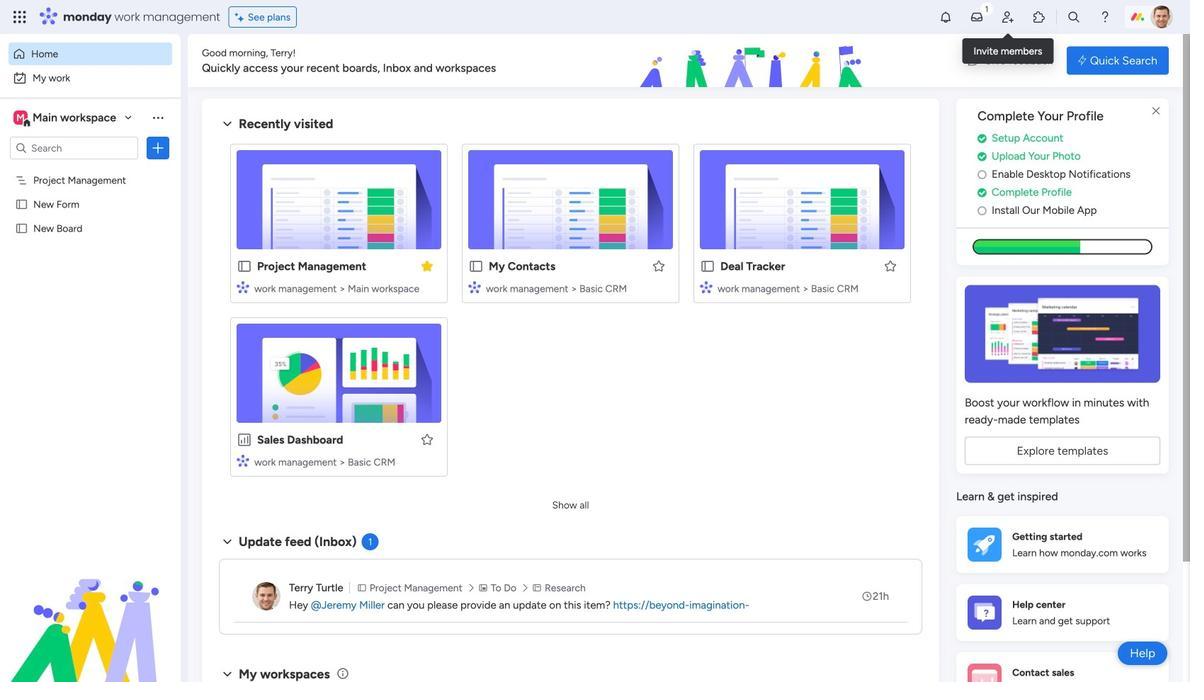 Task type: describe. For each thing, give the bounding box(es) containing it.
add to favorites image
[[884, 259, 898, 273]]

getting started element
[[957, 517, 1170, 573]]

2 check circle image from the top
[[978, 151, 987, 162]]

workspace selection element
[[13, 109, 118, 128]]

0 horizontal spatial public board image
[[15, 198, 28, 211]]

check circle image
[[978, 187, 987, 198]]

Search in workspace field
[[30, 140, 118, 156]]

workspace options image
[[151, 110, 165, 125]]

1 horizontal spatial terry turtle image
[[1151, 6, 1174, 28]]

dapulse x slim image
[[1148, 103, 1165, 120]]

lottie animation image for the left lottie animation 'element'
[[0, 539, 181, 683]]

1 image
[[981, 1, 994, 17]]

monday marketplace image
[[1033, 10, 1047, 24]]

2 vertical spatial option
[[0, 168, 181, 170]]

help image
[[1099, 10, 1113, 24]]

add to favorites image for public board icon to the middle
[[652, 259, 666, 273]]

v2 user feedback image
[[968, 53, 979, 69]]

help center element
[[957, 585, 1170, 641]]

lottie animation image for right lottie animation 'element'
[[556, 34, 954, 88]]

close recently visited image
[[219, 116, 236, 133]]

1 horizontal spatial public board image
[[237, 259, 252, 274]]

close update feed (inbox) image
[[219, 534, 236, 551]]

quick search results list box
[[219, 133, 923, 494]]

search everything image
[[1068, 10, 1082, 24]]

1 check circle image from the top
[[978, 133, 987, 144]]



Task type: locate. For each thing, give the bounding box(es) containing it.
1 vertical spatial check circle image
[[978, 151, 987, 162]]

2 horizontal spatial public board image
[[700, 259, 716, 274]]

terry turtle image
[[1151, 6, 1174, 28], [252, 583, 281, 611]]

0 horizontal spatial add to favorites image
[[420, 433, 435, 447]]

invite members image
[[1002, 10, 1016, 24]]

close my workspaces image
[[219, 666, 236, 683]]

option
[[9, 43, 172, 65], [9, 67, 172, 89], [0, 168, 181, 170]]

0 horizontal spatial lottie animation element
[[0, 539, 181, 683]]

see plans image
[[235, 9, 248, 25]]

lottie animation element
[[556, 34, 954, 88], [0, 539, 181, 683]]

public board image
[[15, 198, 28, 211], [237, 259, 252, 274]]

1 horizontal spatial lottie animation element
[[556, 34, 954, 88]]

contact sales element
[[957, 653, 1170, 683]]

1 vertical spatial public board image
[[237, 259, 252, 274]]

0 vertical spatial lottie animation element
[[556, 34, 954, 88]]

0 vertical spatial public board image
[[15, 198, 28, 211]]

0 vertical spatial add to favorites image
[[652, 259, 666, 273]]

1 horizontal spatial public board image
[[469, 259, 484, 274]]

0 horizontal spatial lottie animation image
[[0, 539, 181, 683]]

options image
[[151, 141, 165, 155]]

update feed image
[[970, 10, 985, 24]]

workspace image
[[13, 110, 28, 125]]

lottie animation image
[[556, 34, 954, 88], [0, 539, 181, 683]]

select product image
[[13, 10, 27, 24]]

0 horizontal spatial terry turtle image
[[252, 583, 281, 611]]

1 horizontal spatial lottie animation image
[[556, 34, 954, 88]]

add to favorites image for public dashboard icon
[[420, 433, 435, 447]]

public dashboard image
[[237, 432, 252, 448]]

1 element
[[362, 534, 379, 551]]

circle o image
[[978, 169, 987, 180]]

1 horizontal spatial add to favorites image
[[652, 259, 666, 273]]

1 vertical spatial option
[[9, 67, 172, 89]]

1 vertical spatial lottie animation element
[[0, 539, 181, 683]]

notifications image
[[939, 10, 953, 24]]

add to favorites image
[[652, 259, 666, 273], [420, 433, 435, 447]]

0 vertical spatial check circle image
[[978, 133, 987, 144]]

circle o image
[[978, 205, 987, 216]]

check circle image
[[978, 133, 987, 144], [978, 151, 987, 162]]

v2 bolt switch image
[[1079, 53, 1087, 68]]

1 vertical spatial lottie animation image
[[0, 539, 181, 683]]

list box
[[0, 166, 181, 432]]

1 vertical spatial terry turtle image
[[252, 583, 281, 611]]

remove from favorites image
[[420, 259, 435, 273]]

public board image
[[15, 222, 28, 235], [469, 259, 484, 274], [700, 259, 716, 274]]

0 vertical spatial option
[[9, 43, 172, 65]]

1 vertical spatial add to favorites image
[[420, 433, 435, 447]]

templates image image
[[970, 285, 1157, 383]]

0 horizontal spatial public board image
[[15, 222, 28, 235]]

0 vertical spatial terry turtle image
[[1151, 6, 1174, 28]]

0 vertical spatial lottie animation image
[[556, 34, 954, 88]]



Task type: vqa. For each thing, say whether or not it's contained in the screenshot.
the topmost check circle image
yes



